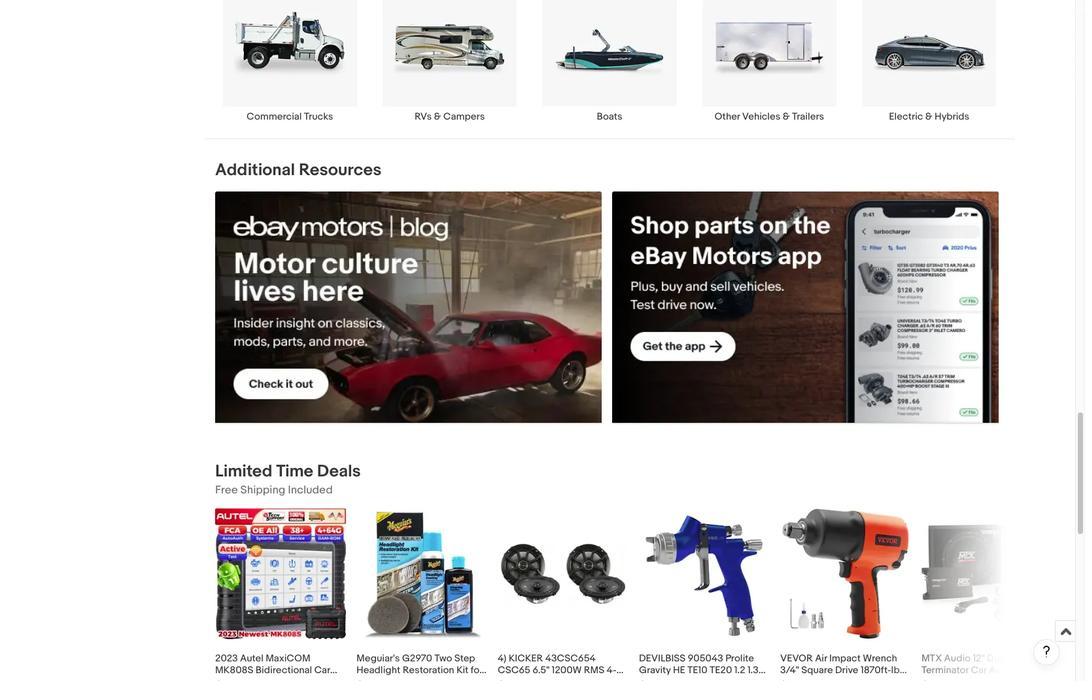 Task type: vqa. For each thing, say whether or not it's contained in the screenshot.
LARGE
no



Task type: describe. For each thing, give the bounding box(es) containing it.
120psi
[[882, 677, 911, 682]]

included
[[288, 484, 333, 497]]

boats link
[[530, 0, 689, 123]]

meguiar's g2970 two step headlight restoration kit for car & auto detailing image
[[356, 509, 487, 640]]

shipping
[[240, 484, 285, 497]]

rvs & campers
[[415, 110, 485, 123]]

heavy
[[780, 677, 808, 682]]

free
[[215, 484, 238, 497]]

1.2
[[734, 665, 745, 677]]

for
[[471, 665, 482, 677]]

w/
[[715, 677, 727, 682]]

gravity
[[639, 665, 671, 677]]

help, opens dialogs image
[[1040, 646, 1053, 659]]

square
[[801, 665, 833, 677]]

vehicles
[[742, 110, 781, 123]]

vevor air impact wrench 3/4" square drive 1870ft-lb heavy duty torque 90-120psi
[[780, 653, 911, 682]]

& inside "link"
[[783, 110, 790, 123]]

duty
[[810, 677, 831, 682]]

vevor air impact wrench 3/4" square drive 1870ft-lb heavy duty torque 90-120psi image
[[780, 509, 911, 640]]

limited
[[215, 462, 272, 482]]

boats
[[597, 110, 622, 123]]

meguiar's g2970 two step headlight restoration kit for car & auto detailing link
[[356, 509, 487, 682]]

devilbiss 905043 prolite gravity he te10 te20 1.2 1.3 1.4 spray gun kit w/ cup image
[[643, 509, 766, 640]]

commercial trucks
[[247, 110, 333, 123]]

1.3
[[748, 665, 759, 677]]

auto
[[384, 677, 405, 682]]

rvs
[[415, 110, 432, 123]]

resources
[[299, 160, 382, 180]]

devilbiss 905043 prolite gravity he te10 te20 1.2 1.3 1.4 spray gun kit w/ cup link
[[639, 509, 770, 682]]

te20
[[710, 665, 732, 677]]

additional
[[215, 160, 295, 180]]

step
[[454, 653, 475, 665]]

ebay motors app image
[[612, 192, 999, 423]]

campers
[[443, 110, 485, 123]]

other
[[715, 110, 740, 123]]

torque
[[833, 677, 864, 682]]

& inside meguiar's g2970 two step headlight restoration kit for car & auto detailing
[[375, 677, 382, 682]]

spray
[[652, 677, 677, 682]]

vevor air impact wrench 3/4" square drive 1870ft-lb heavy duty torque 90-120psi link
[[780, 509, 911, 682]]

electric & hybrids link
[[849, 0, 1009, 123]]

gun
[[680, 677, 698, 682]]

restoration
[[403, 665, 454, 677]]



Task type: locate. For each thing, give the bounding box(es) containing it.
905043
[[688, 653, 723, 665]]

mtx audio 12" dual terminator car audio subwoofer package+amplifier+amp kit image
[[922, 525, 1052, 625]]

trailers
[[792, 110, 824, 123]]

1870ft-
[[861, 665, 891, 677]]

additional resources
[[215, 160, 382, 180]]

None text field
[[215, 192, 602, 424]]

other vehicles & trailers
[[715, 110, 824, 123]]

time
[[276, 462, 313, 482]]

None text field
[[612, 192, 999, 424]]

kit left for
[[456, 665, 468, 677]]

devilbiss
[[639, 653, 686, 665]]

&
[[434, 110, 441, 123], [783, 110, 790, 123], [925, 110, 933, 123], [375, 677, 382, 682]]

1.4
[[639, 677, 650, 682]]

trucks
[[304, 110, 333, 123]]

3/4"
[[780, 665, 799, 677]]

he
[[673, 665, 685, 677]]

& right car
[[375, 677, 382, 682]]

limited time deals free shipping included
[[215, 462, 361, 497]]

two
[[434, 653, 452, 665]]

other vehicles & trailers link
[[689, 0, 849, 123]]

drive
[[835, 665, 858, 677]]

90-
[[866, 677, 882, 682]]

kit inside devilbiss 905043 prolite gravity he te10 te20 1.2 1.3 1.4 spray gun kit w/ cup
[[701, 677, 713, 682]]

kit
[[456, 665, 468, 677], [701, 677, 713, 682]]

wrench
[[863, 653, 897, 665]]

g2970
[[402, 653, 432, 665]]

kit inside meguiar's g2970 two step headlight restoration kit for car & auto detailing
[[456, 665, 468, 677]]

electric
[[889, 110, 923, 123]]

car
[[356, 677, 372, 682]]

meguiar's
[[356, 653, 400, 665]]

rvs & campers link
[[370, 0, 530, 123]]

meguiar's g2970 two step headlight restoration kit for car & auto detailing
[[356, 653, 482, 682]]

prolite
[[725, 653, 754, 665]]

air
[[815, 653, 827, 665]]

check out the ebay motors blog image
[[215, 192, 602, 423]]

te10
[[687, 665, 708, 677]]

deals
[[317, 462, 361, 482]]

& right electric
[[925, 110, 933, 123]]

commercial
[[247, 110, 302, 123]]

kit left w/
[[701, 677, 713, 682]]

headlight
[[356, 665, 400, 677]]

vevor
[[780, 653, 813, 665]]

impact
[[829, 653, 861, 665]]

4) kicker 43csc654 csc65 6.5" 1200w rms 4-ohm car audio coaxial speakers image
[[498, 535, 629, 614]]

& right rvs
[[434, 110, 441, 123]]

cup
[[729, 677, 748, 682]]

0 horizontal spatial kit
[[456, 665, 468, 677]]

1 horizontal spatial kit
[[701, 677, 713, 682]]

detailing
[[407, 677, 448, 682]]

devilbiss 905043 prolite gravity he te10 te20 1.2 1.3 1.4 spray gun kit w/ cup
[[639, 653, 759, 682]]

electric & hybrids
[[889, 110, 969, 123]]

commercial trucks link
[[210, 0, 370, 123]]

& left trailers
[[783, 110, 790, 123]]

2023 autel maxicom mk808s bidirectional car diagnostic scanner tool key coding image
[[215, 509, 346, 640]]

lb
[[891, 665, 900, 677]]

hybrids
[[935, 110, 969, 123]]



